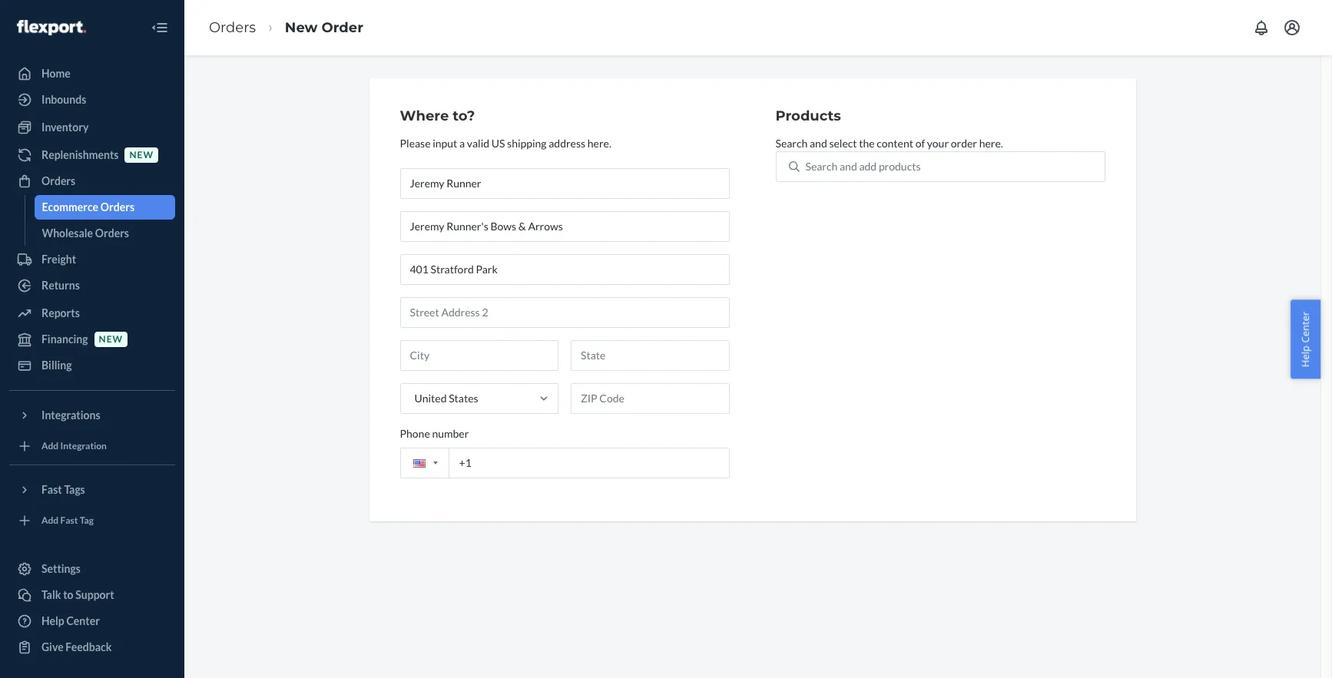 Task type: locate. For each thing, give the bounding box(es) containing it.
here. right address
[[588, 137, 612, 150]]

search and select the content of your order here.
[[776, 137, 1003, 150]]

orders link up ecommerce orders
[[9, 169, 175, 194]]

ecommerce orders
[[42, 201, 134, 214]]

orders left new
[[209, 19, 256, 36]]

add
[[859, 160, 877, 173]]

orders
[[209, 19, 256, 36], [41, 174, 75, 188], [100, 201, 134, 214], [95, 227, 129, 240]]

add fast tag
[[41, 515, 94, 527]]

1 vertical spatial center
[[66, 615, 100, 628]]

open account menu image
[[1283, 18, 1302, 37]]

0 horizontal spatial orders link
[[9, 169, 175, 194]]

help center button
[[1291, 300, 1321, 379]]

new down reports link
[[99, 334, 123, 345]]

add
[[41, 441, 59, 452], [41, 515, 59, 527]]

products
[[879, 160, 921, 173]]

0 horizontal spatial new
[[99, 334, 123, 345]]

0 horizontal spatial help
[[41, 615, 64, 628]]

add inside "link"
[[41, 441, 59, 452]]

search
[[776, 137, 808, 150], [806, 160, 838, 173]]

orders link left new
[[209, 19, 256, 36]]

fast left "tag"
[[60, 515, 78, 527]]

order
[[951, 137, 977, 150]]

1 horizontal spatial new
[[129, 149, 154, 161]]

center inside help center link
[[66, 615, 100, 628]]

1 horizontal spatial here.
[[980, 137, 1003, 150]]

1 add from the top
[[41, 441, 59, 452]]

1 (702) 123-4567 telephone field
[[400, 448, 730, 479]]

content
[[877, 137, 914, 150]]

fast tags
[[41, 483, 85, 496]]

1 vertical spatial new
[[99, 334, 123, 345]]

1 vertical spatial add
[[41, 515, 59, 527]]

and for select
[[810, 137, 827, 150]]

freight
[[41, 253, 76, 266]]

fast left tags
[[41, 483, 62, 496]]

and left select
[[810, 137, 827, 150]]

new down inventory link
[[129, 149, 154, 161]]

1 horizontal spatial orders link
[[209, 19, 256, 36]]

feedback
[[66, 641, 112, 654]]

0 vertical spatial fast
[[41, 483, 62, 496]]

returns
[[41, 279, 80, 292]]

inventory link
[[9, 115, 175, 140]]

and left add
[[840, 160, 857, 173]]

add for add integration
[[41, 441, 59, 452]]

here.
[[588, 137, 612, 150], [980, 137, 1003, 150]]

Street Address 2 text field
[[400, 297, 730, 328]]

order
[[322, 19, 363, 36]]

billing link
[[9, 353, 175, 378]]

0 vertical spatial and
[[810, 137, 827, 150]]

search up search icon
[[776, 137, 808, 150]]

1 vertical spatial and
[[840, 160, 857, 173]]

help center link
[[9, 609, 175, 634]]

tag
[[80, 515, 94, 527]]

address
[[549, 137, 586, 150]]

0 vertical spatial add
[[41, 441, 59, 452]]

add left 'integration'
[[41, 441, 59, 452]]

tags
[[64, 483, 85, 496]]

breadcrumbs navigation
[[197, 5, 376, 50]]

orders link
[[209, 19, 256, 36], [9, 169, 175, 194]]

center
[[1299, 311, 1313, 343], [66, 615, 100, 628]]

support
[[75, 589, 114, 602]]

please
[[400, 137, 431, 150]]

give feedback button
[[9, 636, 175, 660]]

1 horizontal spatial help
[[1299, 345, 1313, 367]]

new
[[285, 19, 318, 36]]

search image
[[789, 161, 800, 172]]

orders inside breadcrumbs navigation
[[209, 19, 256, 36]]

phone
[[400, 427, 430, 440]]

0 vertical spatial help center
[[1299, 311, 1313, 367]]

to?
[[453, 108, 475, 124]]

inbounds
[[41, 93, 86, 106]]

orders link inside breadcrumbs navigation
[[209, 19, 256, 36]]

0 vertical spatial search
[[776, 137, 808, 150]]

integrations button
[[9, 403, 175, 428]]

help inside "button"
[[1299, 345, 1313, 367]]

settings link
[[9, 557, 175, 582]]

1 vertical spatial search
[[806, 160, 838, 173]]

wholesale orders
[[42, 227, 129, 240]]

add down fast tags
[[41, 515, 59, 527]]

reports link
[[9, 301, 175, 326]]

0 horizontal spatial and
[[810, 137, 827, 150]]

0 horizontal spatial center
[[66, 615, 100, 628]]

help center
[[1299, 311, 1313, 367], [41, 615, 100, 628]]

0 horizontal spatial help center
[[41, 615, 100, 628]]

0 vertical spatial center
[[1299, 311, 1313, 343]]

0 vertical spatial new
[[129, 149, 154, 161]]

1 horizontal spatial center
[[1299, 311, 1313, 343]]

inventory
[[41, 121, 89, 134]]

0 horizontal spatial here.
[[588, 137, 612, 150]]

and
[[810, 137, 827, 150], [840, 160, 857, 173]]

1 vertical spatial orders link
[[9, 169, 175, 194]]

ecommerce
[[42, 201, 98, 214]]

add fast tag link
[[9, 509, 175, 533]]

new order link
[[285, 19, 363, 36]]

new
[[129, 149, 154, 161], [99, 334, 123, 345]]

new for financing
[[99, 334, 123, 345]]

billing
[[41, 359, 72, 372]]

orders down ecommerce orders link
[[95, 227, 129, 240]]

inbounds link
[[9, 88, 175, 112]]

help
[[1299, 345, 1313, 367], [41, 615, 64, 628]]

1 vertical spatial help
[[41, 615, 64, 628]]

Street Address text field
[[400, 254, 730, 285]]

talk to support button
[[9, 583, 175, 608]]

wholesale orders link
[[34, 221, 175, 246]]

1 horizontal spatial help center
[[1299, 311, 1313, 367]]

City text field
[[400, 340, 559, 371]]

2 here. from the left
[[980, 137, 1003, 150]]

here. right order
[[980, 137, 1003, 150]]

0 vertical spatial help
[[1299, 345, 1313, 367]]

orders up wholesale orders link
[[100, 201, 134, 214]]

search and add products
[[806, 160, 921, 173]]

integrations
[[41, 409, 100, 422]]

new order
[[285, 19, 363, 36]]

search for search and select the content of your order here.
[[776, 137, 808, 150]]

1 horizontal spatial and
[[840, 160, 857, 173]]

0 vertical spatial orders link
[[209, 19, 256, 36]]

valid
[[467, 137, 490, 150]]

2 add from the top
[[41, 515, 59, 527]]

search for search and add products
[[806, 160, 838, 173]]

home
[[41, 67, 71, 80]]

fast
[[41, 483, 62, 496], [60, 515, 78, 527]]

First & Last Name text field
[[400, 168, 730, 199]]

search right search icon
[[806, 160, 838, 173]]

phone number
[[400, 427, 469, 440]]

a
[[460, 137, 465, 150]]



Task type: vqa. For each thing, say whether or not it's contained in the screenshot.
/
no



Task type: describe. For each thing, give the bounding box(es) containing it.
ZIP Code text field
[[571, 383, 730, 414]]

ecommerce orders link
[[34, 195, 175, 220]]

shipping
[[507, 137, 547, 150]]

help center inside "button"
[[1299, 311, 1313, 367]]

1 vertical spatial fast
[[60, 515, 78, 527]]

Company name text field
[[400, 211, 730, 242]]

integration
[[60, 441, 107, 452]]

give feedback
[[41, 641, 112, 654]]

fast tags button
[[9, 478, 175, 503]]

products
[[776, 108, 841, 124]]

freight link
[[9, 247, 175, 272]]

replenishments
[[41, 148, 119, 161]]

united states
[[415, 392, 478, 405]]

where
[[400, 108, 449, 124]]

give
[[41, 641, 64, 654]]

please input a valid us shipping address here.
[[400, 137, 612, 150]]

center inside help center "button"
[[1299, 311, 1313, 343]]

settings
[[41, 563, 81, 576]]

to
[[63, 589, 73, 602]]

close navigation image
[[151, 18, 169, 37]]

home link
[[9, 61, 175, 86]]

new for replenishments
[[129, 149, 154, 161]]

wholesale
[[42, 227, 93, 240]]

returns link
[[9, 274, 175, 298]]

number
[[432, 427, 469, 440]]

reports
[[41, 307, 80, 320]]

open notifications image
[[1253, 18, 1271, 37]]

select
[[829, 137, 857, 150]]

1 here. from the left
[[588, 137, 612, 150]]

State text field
[[571, 340, 730, 371]]

input
[[433, 137, 457, 150]]

united states: + 1 image
[[433, 462, 438, 465]]

flexport logo image
[[17, 20, 86, 35]]

states
[[449, 392, 478, 405]]

add for add fast tag
[[41, 515, 59, 527]]

united
[[415, 392, 447, 405]]

the
[[859, 137, 875, 150]]

talk to support
[[41, 589, 114, 602]]

your
[[927, 137, 949, 150]]

and for add
[[840, 160, 857, 173]]

add integration link
[[9, 434, 175, 459]]

orders up ecommerce at the top
[[41, 174, 75, 188]]

where to?
[[400, 108, 475, 124]]

financing
[[41, 333, 88, 346]]

1 vertical spatial help center
[[41, 615, 100, 628]]

fast inside dropdown button
[[41, 483, 62, 496]]

of
[[916, 137, 925, 150]]

add integration
[[41, 441, 107, 452]]

talk
[[41, 589, 61, 602]]

us
[[492, 137, 505, 150]]



